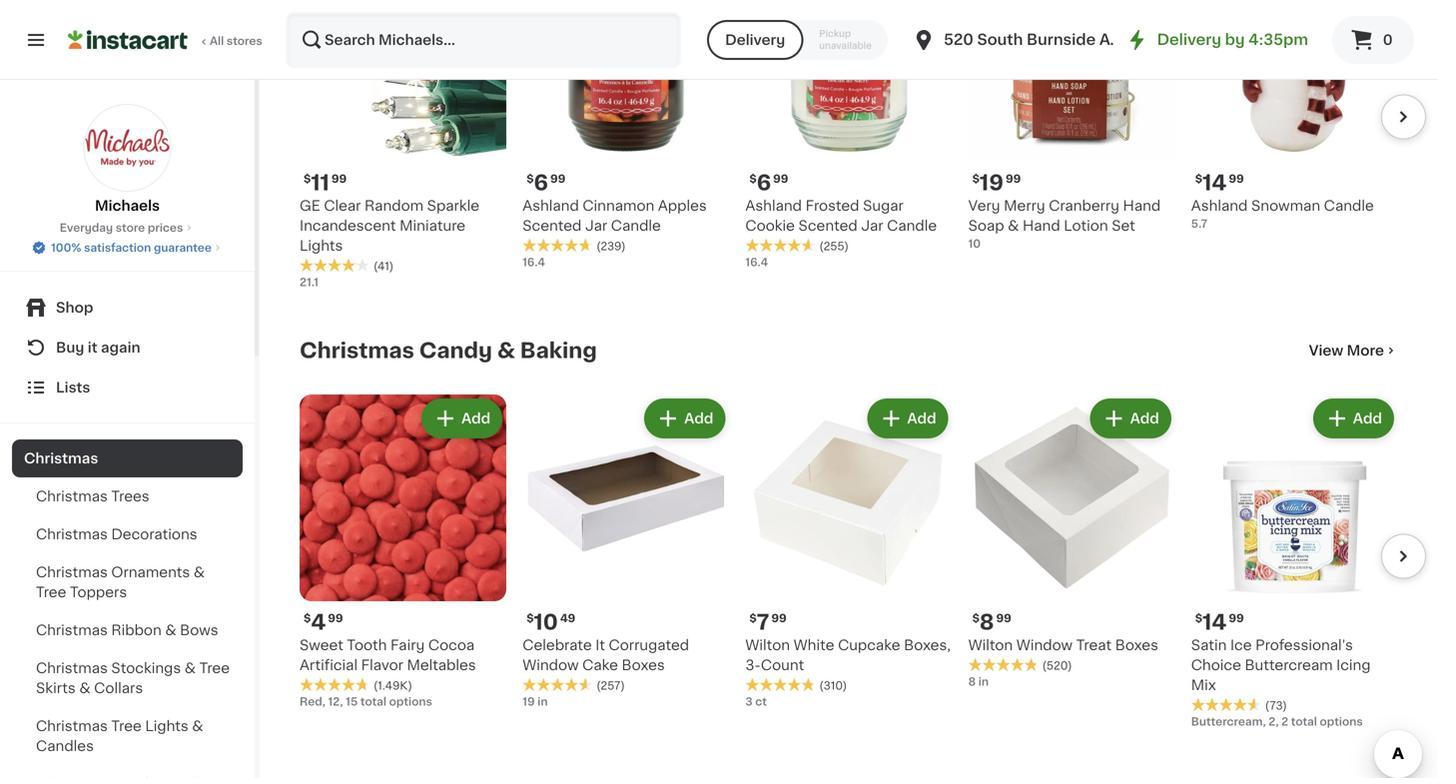Task type: vqa. For each thing, say whether or not it's contained in the screenshot.


Task type: locate. For each thing, give the bounding box(es) containing it.
1 horizontal spatial total
[[1291, 716, 1318, 727]]

delivery inside delivery by 4:35pm 'link'
[[1157, 32, 1222, 47]]

$ inside $ 10 49
[[527, 613, 534, 624]]

1 16.4 from the left
[[746, 257, 768, 268]]

1 horizontal spatial jar
[[861, 219, 884, 233]]

add button for 10
[[647, 401, 724, 437]]

99 for wilton white cupcake boxes, 3-count
[[772, 613, 787, 624]]

15
[[346, 696, 358, 707]]

add button for 14
[[1315, 401, 1393, 437]]

0 horizontal spatial 10
[[534, 612, 558, 633]]

wilton for 7
[[746, 639, 790, 653]]

tree left the toppers
[[36, 585, 66, 599]]

add for 4
[[462, 412, 491, 426]]

1 vertical spatial 14
[[1203, 612, 1227, 633]]

1 horizontal spatial 6
[[757, 173, 771, 194]]

0 horizontal spatial ashland
[[523, 199, 579, 213]]

add button for 8
[[1092, 401, 1170, 437]]

0 horizontal spatial tree
[[36, 585, 66, 599]]

christmas up the toppers
[[36, 565, 108, 579]]

tree down bows
[[199, 661, 230, 675]]

1 vertical spatial boxes
[[622, 659, 665, 673]]

mix
[[1192, 679, 1217, 693]]

8 up 8 in
[[980, 612, 994, 633]]

2 $ 6 99 from the left
[[527, 173, 566, 194]]

2 16.4 from the left
[[523, 257, 545, 268]]

10
[[969, 238, 981, 249], [534, 612, 558, 633]]

520 south burnside avenue
[[944, 32, 1157, 47]]

tree
[[36, 585, 66, 599], [199, 661, 230, 675], [111, 719, 142, 733]]

christmas inside 'christmas ornaments & tree toppers'
[[36, 565, 108, 579]]

2 add button from the left
[[647, 401, 724, 437]]

christmas down the toppers
[[36, 623, 108, 637]]

christmas down christmas trees
[[36, 527, 108, 541]]

red,
[[300, 696, 326, 707]]

scented inside ashland frosted sugar cookie scented jar candle
[[799, 219, 858, 233]]

christmas inside 'christmas stockings & tree skirts & collars'
[[36, 661, 108, 675]]

christmas up candles
[[36, 719, 108, 733]]

3 ashland from the left
[[1192, 199, 1248, 213]]

total right 15
[[361, 696, 387, 707]]

16.4 for ashland cinnamon apples scented jar candle
[[523, 257, 545, 268]]

1 14 from the top
[[1203, 173, 1227, 194]]

sweet
[[300, 639, 344, 653]]

99 inside $ 7 99
[[772, 613, 787, 624]]

1 vertical spatial window
[[523, 659, 579, 673]]

0 vertical spatial 8
[[980, 612, 994, 633]]

$ up 'sweet'
[[304, 613, 311, 624]]

2 horizontal spatial ashland
[[1192, 199, 1248, 213]]

christmas inside christmas tree lights & candles
[[36, 719, 108, 733]]

hand
[[1123, 199, 1161, 213], [1023, 219, 1061, 233]]

16.4 up baking on the top of page
[[523, 257, 545, 268]]

item carousel region
[[300, 0, 1427, 307], [272, 387, 1427, 746]]

99 up ice
[[1229, 613, 1244, 624]]

0
[[1383, 33, 1393, 47]]

3 add button from the left
[[869, 401, 947, 437]]

99 inside $ 4 99
[[328, 613, 343, 624]]

0 horizontal spatial options
[[389, 696, 432, 707]]

ashland inside ashland cinnamon apples scented jar candle
[[523, 199, 579, 213]]

1 horizontal spatial boxes
[[1116, 639, 1159, 653]]

jar up "(239)"
[[585, 219, 608, 233]]

0 horizontal spatial delivery
[[725, 33, 785, 47]]

49
[[560, 613, 576, 624]]

christmas link
[[12, 440, 243, 478]]

520
[[944, 32, 974, 47]]

99 for ashland frosted sugar cookie scented jar candle
[[773, 174, 789, 185]]

1 horizontal spatial 10
[[969, 238, 981, 249]]

1 horizontal spatial in
[[979, 677, 989, 688]]

ashland inside ashland frosted sugar cookie scented jar candle
[[746, 199, 802, 213]]

99 right 7
[[772, 613, 787, 624]]

$ 6 99 up cookie
[[750, 173, 789, 194]]

1 horizontal spatial delivery
[[1157, 32, 1222, 47]]

0 horizontal spatial boxes
[[622, 659, 665, 673]]

1 vertical spatial hand
[[1023, 219, 1061, 233]]

item carousel region containing 4
[[272, 387, 1427, 746]]

hand up set
[[1123, 199, 1161, 213]]

add button
[[424, 401, 501, 437], [647, 401, 724, 437], [869, 401, 947, 437], [1092, 401, 1170, 437], [1315, 401, 1393, 437]]

in down 'celebrate'
[[538, 697, 548, 707]]

99 inside $ 19 99
[[1006, 174, 1021, 185]]

ashland up cookie
[[746, 199, 802, 213]]

window
[[1017, 639, 1073, 653], [523, 659, 579, 673]]

christmas for christmas candy & baking
[[300, 340, 414, 361]]

hand down merry
[[1023, 219, 1061, 233]]

christmas for christmas ornaments & tree toppers
[[36, 565, 108, 579]]

99 for ge clear random sparkle incandescent miniature lights
[[332, 174, 347, 185]]

None search field
[[286, 12, 681, 68]]

sugar
[[863, 199, 904, 213]]

$ for sweet tooth fairy cocoa artificial flavor meltables
[[304, 613, 311, 624]]

product group containing 10
[[523, 395, 730, 710]]

wilton down $ 8 99
[[969, 639, 1013, 653]]

christmas left trees
[[36, 490, 108, 503]]

99 up the 'ashland snowman candle 5.7'
[[1229, 174, 1244, 185]]

meltables
[[407, 659, 476, 673]]

0 vertical spatial in
[[979, 677, 989, 688]]

add
[[462, 412, 491, 426], [684, 412, 714, 426], [907, 412, 937, 426], [1130, 412, 1160, 426], [1353, 412, 1383, 426]]

11
[[311, 173, 330, 194]]

99 right 11
[[332, 174, 347, 185]]

cranberry
[[1049, 199, 1120, 213]]

delivery by 4:35pm
[[1157, 32, 1309, 47]]

99 right 4
[[328, 613, 343, 624]]

16.4
[[746, 257, 768, 268], [523, 257, 545, 268]]

2 product group from the left
[[523, 395, 730, 710]]

19
[[980, 173, 1004, 194], [523, 697, 535, 707]]

total
[[361, 696, 387, 707], [1291, 716, 1318, 727]]

total right 2
[[1291, 716, 1318, 727]]

lights down the incandescent on the top left of page
[[300, 239, 343, 253]]

& down merry
[[1008, 219, 1019, 233]]

0 horizontal spatial 8
[[969, 677, 976, 688]]

& right ornaments
[[194, 565, 205, 579]]

michaels link
[[83, 104, 171, 216]]

19 up very
[[980, 173, 1004, 194]]

6
[[757, 173, 771, 194], [534, 173, 548, 194]]

$ up 3-
[[750, 613, 757, 624]]

0 horizontal spatial lights
[[145, 719, 189, 733]]

0 vertical spatial item carousel region
[[300, 0, 1427, 307]]

tree inside 'christmas stockings & tree skirts & collars'
[[199, 661, 230, 675]]

1 vertical spatial $ 14 99
[[1196, 612, 1244, 633]]

99 for ashland cinnamon apples scented jar candle
[[550, 174, 566, 185]]

1 vertical spatial options
[[1320, 716, 1363, 727]]

icing
[[1337, 659, 1371, 673]]

0 horizontal spatial 19
[[523, 697, 535, 707]]

1 add button from the left
[[424, 401, 501, 437]]

total for 4
[[361, 696, 387, 707]]

0 horizontal spatial 6
[[534, 173, 548, 194]]

1 horizontal spatial 8
[[980, 612, 994, 633]]

& left bows
[[165, 623, 176, 637]]

& right candy
[[497, 340, 515, 361]]

5 product group from the left
[[1192, 395, 1399, 730]]

lists link
[[12, 368, 243, 408]]

$ 7 99
[[750, 612, 787, 633]]

0 vertical spatial 14
[[1203, 173, 1227, 194]]

3 add from the left
[[907, 412, 937, 426]]

2 ashland from the left
[[523, 199, 579, 213]]

14
[[1203, 173, 1227, 194], [1203, 612, 1227, 633]]

0 vertical spatial tree
[[36, 585, 66, 599]]

2 add from the left
[[684, 412, 714, 426]]

520 south burnside avenue button
[[912, 12, 1157, 68]]

christmas for christmas tree lights & candles
[[36, 719, 108, 733]]

6 up ashland cinnamon apples scented jar candle
[[534, 173, 548, 194]]

delivery button
[[707, 20, 803, 60]]

3 product group from the left
[[746, 395, 953, 710]]

product group containing 8
[[969, 395, 1176, 690]]

0 horizontal spatial window
[[523, 659, 579, 673]]

white
[[794, 639, 835, 653]]

2 $ 14 99 from the top
[[1196, 612, 1244, 633]]

boxes,
[[904, 639, 951, 653]]

$ 6 99
[[750, 173, 789, 194], [527, 173, 566, 194]]

$ up satin
[[1196, 613, 1203, 624]]

1 $ 14 99 from the top
[[1196, 173, 1244, 194]]

99 up merry
[[1006, 174, 1021, 185]]

4:35pm
[[1249, 32, 1309, 47]]

christmas
[[300, 340, 414, 361], [24, 452, 98, 466], [36, 490, 108, 503], [36, 527, 108, 541], [36, 565, 108, 579], [36, 623, 108, 637], [36, 661, 108, 675], [36, 719, 108, 733]]

christmas for christmas decorations
[[36, 527, 108, 541]]

2 6 from the left
[[534, 173, 548, 194]]

12,
[[328, 696, 343, 707]]

1 ashland from the left
[[746, 199, 802, 213]]

1 horizontal spatial ashland
[[746, 199, 802, 213]]

$ for satin ice professional's choice buttercream icing mix
[[1196, 613, 1203, 624]]

19 down 'celebrate'
[[523, 697, 535, 707]]

1 vertical spatial lights
[[145, 719, 189, 733]]

1 horizontal spatial 19
[[980, 173, 1004, 194]]

5 add button from the left
[[1315, 401, 1393, 437]]

16.4 down cookie
[[746, 257, 768, 268]]

very merry cranberry hand soap & hand lotion set 10
[[969, 199, 1161, 249]]

1 horizontal spatial candle
[[887, 219, 937, 233]]

1 horizontal spatial wilton
[[969, 639, 1013, 653]]

1 vertical spatial tree
[[199, 661, 230, 675]]

delivery inside delivery button
[[725, 33, 785, 47]]

more
[[1347, 344, 1385, 358]]

wilton inside wilton white cupcake boxes, 3-count
[[746, 639, 790, 653]]

options
[[389, 696, 432, 707], [1320, 716, 1363, 727]]

99 inside $ 8 99
[[996, 613, 1012, 624]]

tree down collars
[[111, 719, 142, 733]]

everyday
[[60, 222, 113, 233]]

1 horizontal spatial options
[[1320, 716, 1363, 727]]

1 horizontal spatial lights
[[300, 239, 343, 253]]

it
[[596, 639, 605, 653]]

add for 8
[[1130, 412, 1160, 426]]

product group containing 7
[[746, 395, 953, 710]]

buy it again
[[56, 341, 141, 355]]

0 vertical spatial $ 14 99
[[1196, 173, 1244, 194]]

$ 14 99 up satin
[[1196, 612, 1244, 633]]

christmas down 21.1
[[300, 340, 414, 361]]

all stores link
[[68, 12, 264, 68]]

2 vertical spatial tree
[[111, 719, 142, 733]]

candle down 'cinnamon'
[[611, 219, 661, 233]]

ashland snowman candle 5.7
[[1192, 199, 1374, 229]]

baking
[[520, 340, 597, 361]]

count
[[761, 659, 804, 673]]

lists
[[56, 381, 90, 395]]

$ 14 99 up 5.7
[[1196, 173, 1244, 194]]

michaels logo image
[[83, 104, 171, 192]]

10 down soap
[[969, 238, 981, 249]]

lights
[[300, 239, 343, 253], [145, 719, 189, 733]]

0 horizontal spatial in
[[538, 697, 548, 707]]

ashland up 5.7
[[1192, 199, 1248, 213]]

1 vertical spatial 10
[[534, 612, 558, 633]]

2 jar from the left
[[585, 219, 608, 233]]

christmas stockings & tree skirts & collars link
[[12, 649, 243, 707]]

boxes right treat
[[1116, 639, 1159, 653]]

$ for ashland cinnamon apples scented jar candle
[[527, 174, 534, 185]]

$ inside $ 8 99
[[973, 613, 980, 624]]

wilton down $ 7 99
[[746, 639, 790, 653]]

christmas up christmas trees
[[24, 452, 98, 466]]

4 product group from the left
[[969, 395, 1176, 690]]

1 add from the left
[[462, 412, 491, 426]]

collars
[[94, 681, 143, 695]]

& inside the christmas ribbon & bows 'link'
[[165, 623, 176, 637]]

14 up satin
[[1203, 612, 1227, 633]]

1 horizontal spatial window
[[1017, 639, 1073, 653]]

set
[[1112, 219, 1136, 233]]

1 vertical spatial 19
[[523, 697, 535, 707]]

3-
[[746, 659, 761, 673]]

8 down $ 8 99
[[969, 677, 976, 688]]

0 horizontal spatial scented
[[523, 219, 582, 233]]

candy
[[419, 340, 492, 361]]

99 inside $ 11 99
[[332, 174, 347, 185]]

0 horizontal spatial jar
[[585, 219, 608, 233]]

3 ct
[[746, 696, 767, 707]]

everyday store prices
[[60, 222, 183, 233]]

2 scented from the left
[[523, 219, 582, 233]]

1 horizontal spatial 16.4
[[746, 257, 768, 268]]

jar down sugar
[[861, 219, 884, 233]]

jar inside ashland frosted sugar cookie scented jar candle
[[861, 219, 884, 233]]

0 vertical spatial boxes
[[1116, 639, 1159, 653]]

& down bows
[[185, 661, 196, 675]]

0 horizontal spatial $ 6 99
[[527, 173, 566, 194]]

0 vertical spatial lights
[[300, 239, 343, 253]]

1 horizontal spatial $ 6 99
[[750, 173, 789, 194]]

0 horizontal spatial hand
[[1023, 219, 1061, 233]]

corrugated
[[609, 639, 689, 653]]

options down (1.49k)
[[389, 696, 432, 707]]

lotion
[[1064, 219, 1109, 233]]

christmas trees link
[[12, 478, 243, 515]]

1 scented from the left
[[799, 219, 858, 233]]

bows
[[180, 623, 218, 637]]

2 horizontal spatial tree
[[199, 661, 230, 675]]

options right 2
[[1320, 716, 1363, 727]]

1 vertical spatial 8
[[969, 677, 976, 688]]

0 vertical spatial window
[[1017, 639, 1073, 653]]

5 add from the left
[[1353, 412, 1383, 426]]

1 vertical spatial item carousel region
[[272, 387, 1427, 746]]

christmas up skirts in the bottom left of the page
[[36, 661, 108, 675]]

buttercream,
[[1192, 716, 1266, 727]]

0 horizontal spatial wilton
[[746, 639, 790, 653]]

0 vertical spatial 19
[[980, 173, 1004, 194]]

0 horizontal spatial candle
[[611, 219, 661, 233]]

lights inside ge clear random sparkle incandescent miniature lights
[[300, 239, 343, 253]]

0 horizontal spatial 16.4
[[523, 257, 545, 268]]

2 14 from the top
[[1203, 612, 1227, 633]]

1 vertical spatial total
[[1291, 716, 1318, 727]]

0 vertical spatial total
[[361, 696, 387, 707]]

99 for ashland snowman candle
[[1229, 174, 1244, 185]]

snowman
[[1252, 199, 1321, 213]]

candle right snowman
[[1324, 199, 1374, 213]]

$ inside $ 19 99
[[973, 174, 980, 185]]

$ up 5.7
[[1196, 174, 1203, 185]]

window up '(520)'
[[1017, 639, 1073, 653]]

merry
[[1004, 199, 1046, 213]]

lights inside christmas tree lights & candles
[[145, 719, 189, 733]]

0 horizontal spatial total
[[361, 696, 387, 707]]

1 product group from the left
[[300, 395, 507, 710]]

$ up ge
[[304, 174, 311, 185]]

1 horizontal spatial hand
[[1123, 199, 1161, 213]]

$ 14 99 for ashland snowman candle
[[1196, 173, 1244, 194]]

christmas ribbon & bows
[[36, 623, 218, 637]]

add button for 4
[[424, 401, 501, 437]]

16.4 for ashland frosted sugar cookie scented jar candle
[[746, 257, 768, 268]]

1 jar from the left
[[861, 219, 884, 233]]

0 vertical spatial 10
[[969, 238, 981, 249]]

wilton
[[746, 639, 790, 653], [969, 639, 1013, 653]]

boxes down corrugated
[[622, 659, 665, 673]]

4 add button from the left
[[1092, 401, 1170, 437]]

tree inside 'christmas ornaments & tree toppers'
[[36, 585, 66, 599]]

99 up "wilton window treat boxes"
[[996, 613, 1012, 624]]

(257)
[[597, 681, 625, 692]]

window down 'celebrate'
[[523, 659, 579, 673]]

$ up cookie
[[750, 174, 757, 185]]

$ inside $ 4 99
[[304, 613, 311, 624]]

ashland
[[746, 199, 802, 213], [523, 199, 579, 213], [1192, 199, 1248, 213]]

candle down sugar
[[887, 219, 937, 233]]

1 wilton from the left
[[746, 639, 790, 653]]

2 wilton from the left
[[969, 639, 1013, 653]]

99 up ashland cinnamon apples scented jar candle
[[550, 174, 566, 185]]

1 6 from the left
[[757, 173, 771, 194]]

$ up very
[[973, 174, 980, 185]]

99 for sweet tooth fairy cocoa artificial flavor meltables
[[328, 613, 343, 624]]

christmas ornaments & tree toppers link
[[12, 553, 243, 611]]

2 horizontal spatial candle
[[1324, 199, 1374, 213]]

99 for satin ice professional's choice buttercream icing mix
[[1229, 613, 1244, 624]]

$ for ashland snowman candle
[[1196, 174, 1203, 185]]

christmas for christmas stockings & tree skirts & collars
[[36, 661, 108, 675]]

1 horizontal spatial scented
[[799, 219, 858, 233]]

product group
[[300, 395, 507, 710], [523, 395, 730, 710], [746, 395, 953, 710], [969, 395, 1176, 690], [1192, 395, 1399, 730]]

8
[[980, 612, 994, 633], [969, 677, 976, 688]]

14 up 5.7
[[1203, 173, 1227, 194]]

1 horizontal spatial tree
[[111, 719, 142, 733]]

ashland inside the 'ashland snowman candle 5.7'
[[1192, 199, 1248, 213]]

christmas for christmas trees
[[36, 490, 108, 503]]

10 left 49
[[534, 612, 558, 633]]

$ up 8 in
[[973, 613, 980, 624]]

in down $ 8 99
[[979, 677, 989, 688]]

skirts
[[36, 681, 76, 695]]

ashland left 'cinnamon'
[[523, 199, 579, 213]]

boxes inside celebrate it corrugated window cake boxes
[[622, 659, 665, 673]]

$ inside $ 11 99
[[304, 174, 311, 185]]

$ inside $ 7 99
[[750, 613, 757, 624]]

4 add from the left
[[1130, 412, 1160, 426]]

1 $ 6 99 from the left
[[750, 173, 789, 194]]

delivery for delivery
[[725, 33, 785, 47]]

options for 14
[[1320, 716, 1363, 727]]

6 up cookie
[[757, 173, 771, 194]]

100%
[[51, 242, 81, 253]]

99 up cookie
[[773, 174, 789, 185]]

again
[[101, 341, 141, 355]]

soap
[[969, 219, 1005, 233]]

$ up ashland cinnamon apples scented jar candle
[[527, 174, 534, 185]]

guarantee
[[154, 242, 212, 253]]

$ left 49
[[527, 613, 534, 624]]

1 vertical spatial in
[[538, 697, 548, 707]]

0 vertical spatial options
[[389, 696, 432, 707]]

& down 'christmas stockings & tree skirts & collars'
[[192, 719, 203, 733]]

ge clear random sparkle incandescent miniature lights
[[300, 199, 480, 253]]

lights down 'christmas stockings & tree skirts & collars'
[[145, 719, 189, 733]]

christmas trees
[[36, 490, 150, 503]]

$ 6 99 up ashland cinnamon apples scented jar candle
[[527, 173, 566, 194]]



Task type: describe. For each thing, give the bounding box(es) containing it.
product group containing 14
[[1192, 395, 1399, 730]]

buttercream, 2, 2 total options
[[1192, 716, 1363, 727]]

christmas tree lights & candles link
[[12, 707, 243, 765]]

stores
[[227, 35, 262, 46]]

professional's
[[1256, 639, 1353, 653]]

view more link
[[1309, 341, 1399, 361]]

6 for ashland cinnamon apples scented jar candle
[[534, 173, 548, 194]]

delivery for delivery by 4:35pm
[[1157, 32, 1222, 47]]

tooth
[[347, 639, 387, 653]]

red, 12, 15 total options
[[300, 696, 432, 707]]

100% satisfaction guarantee button
[[31, 236, 224, 256]]

celebrate it corrugated window cake boxes
[[523, 639, 689, 673]]

99 for wilton window treat boxes
[[996, 613, 1012, 624]]

in for 8
[[979, 677, 989, 688]]

flavor
[[361, 659, 404, 673]]

artificial
[[300, 659, 358, 673]]

candle inside ashland cinnamon apples scented jar candle
[[611, 219, 661, 233]]

delivery by 4:35pm link
[[1125, 28, 1309, 52]]

(310)
[[820, 681, 847, 691]]

view
[[1309, 344, 1344, 358]]

christmas for christmas
[[24, 452, 98, 466]]

decorations
[[111, 527, 197, 541]]

$ for wilton white cupcake boxes, 3-count
[[750, 613, 757, 624]]

total for 14
[[1291, 716, 1318, 727]]

tree for christmas ornaments & tree toppers
[[36, 585, 66, 599]]

michaels
[[95, 199, 160, 213]]

in for 10
[[538, 697, 548, 707]]

& inside 'christmas ornaments & tree toppers'
[[194, 565, 205, 579]]

product group containing 4
[[300, 395, 507, 710]]

ashland frosted sugar cookie scented jar candle
[[746, 199, 937, 233]]

& inside very merry cranberry hand soap & hand lotion set 10
[[1008, 219, 1019, 233]]

christmas stockings & tree skirts & collars
[[36, 661, 230, 695]]

& inside christmas tree lights & candles
[[192, 719, 203, 733]]

0 button
[[1333, 16, 1415, 64]]

all
[[210, 35, 224, 46]]

5.7
[[1192, 218, 1208, 229]]

everyday store prices link
[[60, 220, 195, 236]]

all stores
[[210, 35, 262, 46]]

(520)
[[1043, 661, 1072, 672]]

jar inside ashland cinnamon apples scented jar candle
[[585, 219, 608, 233]]

satisfaction
[[84, 242, 151, 253]]

$ for very merry cranberry hand soap & hand lotion set
[[973, 174, 980, 185]]

treat
[[1077, 639, 1112, 653]]

ashland for ashland cinnamon apples scented jar candle
[[523, 199, 579, 213]]

avenue
[[1100, 32, 1157, 47]]

100% satisfaction guarantee
[[51, 242, 212, 253]]

tree for christmas stockings & tree skirts & collars
[[199, 661, 230, 675]]

14 for ashland snowman candle
[[1203, 173, 1227, 194]]

options for 4
[[389, 696, 432, 707]]

$ for ashland frosted sugar cookie scented jar candle
[[750, 174, 757, 185]]

$ 4 99
[[304, 612, 343, 633]]

candle inside ashland frosted sugar cookie scented jar candle
[[887, 219, 937, 233]]

fairy
[[391, 639, 425, 653]]

6 for ashland frosted sugar cookie scented jar candle
[[757, 173, 771, 194]]

add for 7
[[907, 412, 937, 426]]

21.1
[[300, 277, 319, 288]]

christmas ribbon & bows link
[[12, 611, 243, 649]]

window inside celebrate it corrugated window cake boxes
[[523, 659, 579, 673]]

very
[[969, 199, 1001, 213]]

tree inside christmas tree lights & candles
[[111, 719, 142, 733]]

service type group
[[707, 20, 888, 60]]

(41)
[[374, 261, 394, 272]]

2
[[1282, 716, 1289, 727]]

christmas candy & baking
[[300, 340, 597, 361]]

$ for wilton window treat boxes
[[973, 613, 980, 624]]

$ 14 99 for satin ice professional's choice buttercream icing mix
[[1196, 612, 1244, 633]]

(255)
[[820, 241, 849, 252]]

by
[[1225, 32, 1245, 47]]

& right skirts in the bottom left of the page
[[79, 681, 90, 695]]

buy it again link
[[12, 328, 243, 368]]

satin
[[1192, 639, 1227, 653]]

add for 10
[[684, 412, 714, 426]]

buy
[[56, 341, 84, 355]]

scented inside ashland cinnamon apples scented jar candle
[[523, 219, 582, 233]]

(239)
[[597, 241, 626, 252]]

candle inside the 'ashland snowman candle 5.7'
[[1324, 199, 1374, 213]]

& inside christmas candy & baking link
[[497, 340, 515, 361]]

frosted
[[806, 199, 860, 213]]

Search field
[[288, 14, 679, 66]]

it
[[88, 341, 98, 355]]

99 for very merry cranberry hand soap & hand lotion set
[[1006, 174, 1021, 185]]

shop link
[[12, 288, 243, 328]]

add button for 7
[[869, 401, 947, 437]]

0 vertical spatial hand
[[1123, 199, 1161, 213]]

cocoa
[[428, 639, 475, 653]]

$ for ge clear random sparkle incandescent miniature lights
[[304, 174, 311, 185]]

ge
[[300, 199, 320, 213]]

wilton for 8
[[969, 639, 1013, 653]]

toppers
[[70, 585, 127, 599]]

random
[[365, 199, 424, 213]]

ribbon
[[111, 623, 162, 637]]

incandescent
[[300, 219, 396, 233]]

$ 6 99 for ashland cinnamon apples scented jar candle
[[527, 173, 566, 194]]

$ for celebrate it corrugated window cake boxes
[[527, 613, 534, 624]]

$ 6 99 for ashland frosted sugar cookie scented jar candle
[[750, 173, 789, 194]]

sweet tooth fairy cocoa artificial flavor meltables
[[300, 639, 476, 673]]

$ 10 49
[[527, 612, 576, 633]]

miniature
[[400, 219, 466, 233]]

item carousel region containing 11
[[300, 0, 1427, 307]]

14 for satin ice professional's choice buttercream icing mix
[[1203, 612, 1227, 633]]

christmas for christmas ribbon & bows
[[36, 623, 108, 637]]

wilton window treat boxes
[[969, 639, 1159, 653]]

choice
[[1192, 659, 1242, 673]]

stockings
[[111, 661, 181, 675]]

3
[[746, 696, 753, 707]]

$ 11 99
[[304, 173, 347, 194]]

4
[[311, 612, 326, 633]]

apples
[[658, 199, 707, 213]]

$ 19 99
[[973, 173, 1021, 194]]

christmas candy & baking link
[[300, 339, 597, 363]]

cake
[[582, 659, 618, 673]]

add for 14
[[1353, 412, 1383, 426]]

shop
[[56, 301, 93, 315]]

instacart logo image
[[68, 28, 188, 52]]

ashland for ashland frosted sugar cookie scented jar candle
[[746, 199, 802, 213]]

clear
[[324, 199, 361, 213]]

$ 8 99
[[973, 612, 1012, 633]]

10 inside very merry cranberry hand soap & hand lotion set 10
[[969, 238, 981, 249]]

cupcake
[[838, 639, 901, 653]]

8 in
[[969, 677, 989, 688]]

candles
[[36, 739, 94, 753]]



